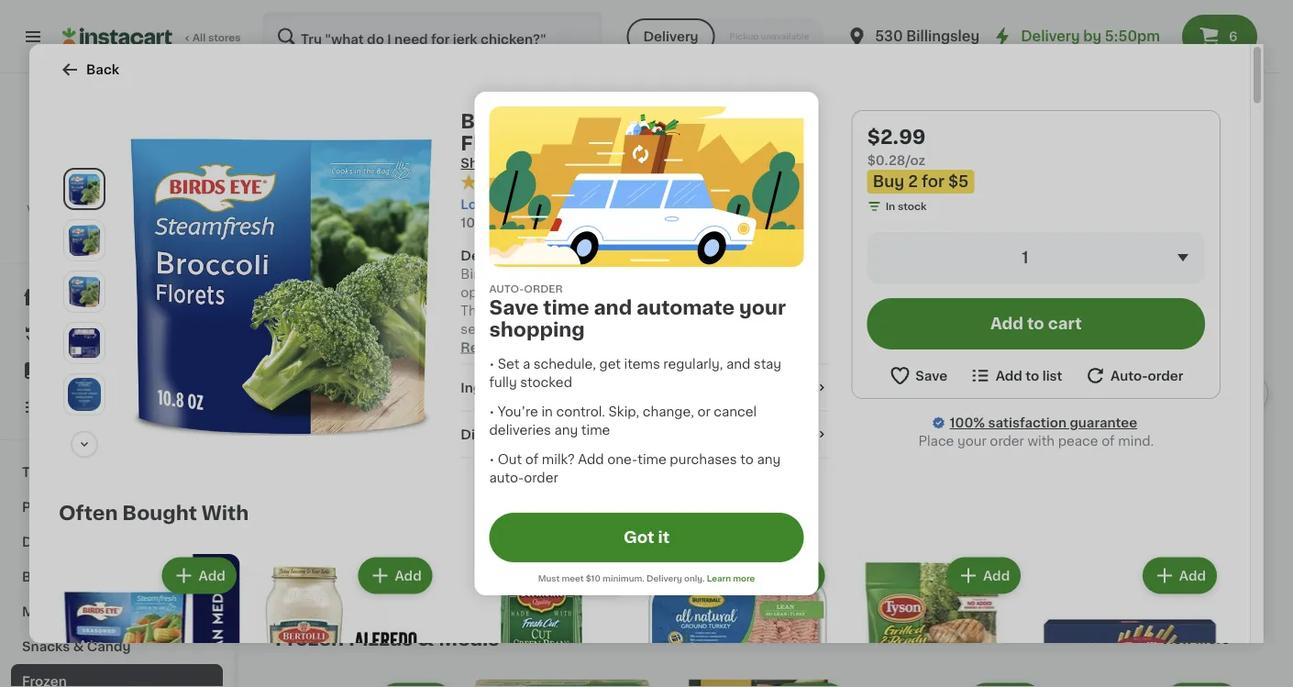 Task type: describe. For each thing, give the bounding box(es) containing it.
instacart.
[[100, 219, 150, 229]]

in inside birds eye steamfresh edamame in the pod frozen vegetables
[[540, 465, 551, 478]]

2 inside $2.99 $0.28/oz buy 2 for $5
[[908, 174, 918, 189]]

auto-
[[1111, 369, 1148, 382]]

list
[[1043, 369, 1063, 382]]

only.
[[684, 575, 705, 583]]

birds for in
[[472, 447, 505, 460]]

1 horizontal spatial guarantee
[[1070, 416, 1138, 429]]

beverages link
[[11, 560, 223, 594]]

auto-
[[489, 284, 524, 294]]

buy inside buy it again link
[[51, 327, 77, 340]]

free
[[1103, 384, 1126, 394]]

view more link for frozen pizzas & meals
[[1161, 630, 1243, 648]]

stock for 5
[[730, 500, 759, 510]]

vegetables inside birds eye steamfresh broccoli florets frozen vegetables shop all birds eye
[[610, 133, 725, 153]]

100% inside '100% satisfaction guarantee' 'button'
[[47, 237, 75, 247]]

snacks inside totino's pizza rolls, cheese flavored, frozen snacks
[[777, 447, 823, 460]]

100% satisfaction guarantee inside 'button'
[[47, 237, 194, 247]]

$5 inside $2.99 $0.28/oz buy 2 for $5
[[948, 174, 969, 189]]

more for frozen pizzas & meals
[[1196, 633, 1230, 645]]

oz inside low sugar 10.8 oz
[[491, 216, 506, 229]]

birds
[[516, 157, 551, 170]]

1 horizontal spatial your
[[958, 435, 987, 448]]

stock for 2
[[533, 537, 562, 547]]

see eligible items button for spend $32, save $5
[[865, 557, 1046, 588]]

meat
[[22, 605, 56, 618]]

1 vertical spatial shop
[[51, 291, 86, 304]]

eye
[[554, 157, 579, 170]]

instacart logo image
[[62, 26, 172, 48]]

bought
[[122, 504, 197, 523]]

pizza inside totino's pizza rolls, cheese flavored, frozen snacks
[[721, 429, 754, 441]]

(267)
[[572, 176, 606, 188]]

get
[[599, 358, 621, 371]]

service type group
[[627, 18, 824, 55]]

eggs
[[75, 536, 108, 549]]

$ for totino's pizza rolls, cheese flavored, frozen snacks
[[672, 405, 679, 415]]

sale
[[310, 163, 353, 182]]

1 horizontal spatial bagel
[[1001, 465, 1038, 478]]

any for deliveries
[[554, 424, 578, 437]]

enlarge frozen produce birds eye steamfresh broccoli florets frozen vegetables lifestyle (opens in a new tab) image
[[68, 378, 101, 411]]

see eligible items for spend $32, save $5
[[897, 566, 1014, 579]]

eligible for spend $32, save $5
[[925, 566, 974, 579]]

5 inside 5 spend $20, save $5 deep indian kitchen chicken tikka masala, medium spice
[[1071, 404, 1084, 424]]

1 save from the left
[[931, 431, 955, 441]]

0 horizontal spatial snacks
[[22, 640, 70, 653]]

food
[[911, 484, 944, 496]]

got it button
[[489, 513, 804, 562]]

2 99 from the left
[[496, 405, 510, 415]]

got it
[[624, 530, 670, 545]]

thanksgiving
[[22, 466, 110, 479]]

see for 2
[[308, 544, 333, 557]]

more inside read more button
[[498, 341, 533, 354]]

view more link for on sale now
[[1161, 163, 1243, 182]]

2 horizontal spatial stock
[[898, 201, 927, 211]]

item carousel region
[[275, 205, 1269, 599]]

dairy
[[22, 536, 58, 549]]

view pricing policy. not affiliated with instacart. link
[[15, 202, 219, 231]]

frozen inside birds eye steamfresh edamame in the pod frozen vegetables
[[608, 465, 651, 478]]

0 horizontal spatial for
[[312, 431, 327, 441]]

directions
[[461, 428, 530, 441]]

view for on sale now
[[1161, 166, 1193, 179]]

place
[[919, 435, 954, 448]]

2 buy 2 for $5 from the left
[[477, 431, 539, 441]]

read
[[461, 341, 495, 354]]

one-
[[607, 453, 638, 466]]

frozen pizzas & meals link
[[275, 628, 500, 650]]

& for seafood
[[59, 605, 70, 618]]

view inside view pricing policy. not affiliated with instacart.
[[27, 204, 52, 214]]

1 horizontal spatial for
[[509, 431, 524, 441]]

order inside • out of milk? add one-time purchases to any auto-order
[[524, 471, 558, 484]]

regularly,
[[664, 358, 723, 371]]

$5.79 original price: $6.99 element
[[668, 402, 850, 426]]

deep
[[1061, 447, 1096, 460]]

all stores
[[193, 33, 241, 43]]

dairy & eggs link
[[11, 525, 223, 560]]

10.8
[[461, 216, 488, 229]]

the
[[554, 465, 576, 478]]

guarantee inside 'button'
[[141, 237, 194, 247]]

(1k)
[[736, 467, 756, 477]]

5:50pm
[[1105, 30, 1160, 43]]

items for buy 2 for $5
[[584, 566, 621, 579]]

• you're in control. skip, change, or cancel deliveries any time
[[489, 405, 757, 437]]

it for got
[[658, 530, 670, 545]]

pizzas
[[349, 629, 413, 649]]

eye for in
[[508, 447, 532, 460]]

chicken
[[1061, 465, 1114, 478]]

(267) button
[[572, 173, 606, 191]]

10 oz
[[472, 518, 498, 529]]

meat & seafood
[[22, 605, 128, 618]]

delivery button
[[627, 18, 715, 55]]

• for • you're in control. skip, change, or cancel deliveries any time
[[489, 405, 495, 418]]

• for • set a schedule, get items regularly, and stay fully stocked
[[489, 358, 495, 371]]

530 billingsley road button
[[846, 11, 1020, 62]]

milk?
[[542, 453, 575, 466]]

you're
[[498, 405, 538, 418]]

often bought with
[[59, 504, 249, 523]]

affiliated
[[152, 204, 199, 214]]

auto-order
[[1111, 369, 1184, 382]]

cancel
[[714, 405, 757, 418]]

any for to
[[757, 453, 781, 466]]

frozen inside totino's pizza rolls, cheese flavored, frozen snacks
[[730, 447, 773, 460]]

birds eye steamfresh edamame in the pod frozen vegetables
[[472, 447, 651, 496]]

enlarge frozen produce birds eye steamfresh broccoli florets frozen vegetables angle_back (opens in a new tab) image
[[68, 326, 101, 359]]

100% satisfaction guarantee button
[[29, 231, 205, 249]]

target link
[[77, 95, 157, 198]]

2 $ 2 99 from the left
[[475, 404, 510, 424]]

frozen inside bagel bites cheese & pepperoni mini pizza bagel frozen food snacks
[[865, 484, 908, 496]]

back
[[86, 63, 119, 76]]

items for spend $32, save $5
[[977, 566, 1014, 579]]

frozen left pizzas
[[275, 629, 344, 649]]

1 $ 2 99 from the left
[[279, 404, 314, 423]]

low sugar 10.8 oz
[[461, 198, 530, 229]]

& inside frozen pizzas & meals link
[[418, 629, 434, 649]]

shopping
[[489, 320, 585, 339]]

with
[[202, 504, 249, 523]]

530 billingsley road
[[875, 30, 1020, 43]]

1 $ from the left
[[279, 405, 286, 415]]

out
[[498, 453, 522, 466]]

and inside auto-order save time and automate your shopping
[[594, 298, 632, 317]]

5 inside $5.79 original price: $6.99 element
[[679, 404, 691, 423]]

1 99 from the left
[[300, 405, 314, 415]]

pod
[[579, 465, 604, 478]]

target
[[96, 183, 138, 195]]

many for 2
[[490, 537, 519, 547]]

1 vertical spatial 100% satisfaction guarantee
[[950, 416, 1138, 429]]

birds for florets
[[461, 111, 514, 131]]

$5 inside 5 spend $20, save $5 deep indian kitchen chicken tikka masala, medium spice
[[1155, 431, 1168, 441]]

learn
[[707, 575, 731, 583]]

$6.99
[[713, 410, 751, 423]]

• set a schedule, get items regularly, and stay fully stocked
[[489, 358, 782, 389]]

snacks inside bagel bites cheese & pepperoni mini pizza bagel frozen food snacks
[[947, 484, 994, 496]]

spice
[[1117, 484, 1153, 496]]

eligible for spend $20, save $5
[[1122, 544, 1170, 557]]

more inside save time and automate your shopping dialog
[[733, 575, 755, 583]]

time inside • out of milk? add one-time purchases to any auto-order
[[638, 453, 667, 466]]

add inside "add to cart" button
[[991, 316, 1024, 332]]

$32,
[[906, 431, 929, 441]]

delivery by 5:50pm link
[[992, 26, 1160, 48]]

pricing
[[54, 204, 90, 214]]

see for buy 2 for $5
[[504, 566, 529, 579]]

1 horizontal spatial satisfaction
[[988, 416, 1067, 429]]

frozen inside birds eye steamfresh broccoli florets frozen vegetables shop all birds eye
[[537, 133, 606, 153]]

place your order with peace of mind.
[[919, 435, 1154, 448]]

not
[[130, 204, 149, 214]]

$12.99 element
[[865, 402, 1046, 426]]

flavored,
[[668, 447, 727, 460]]

masala,
[[1153, 465, 1202, 478]]

save inside save button
[[916, 369, 948, 382]]

& inside bagel bites cheese & pepperoni mini pizza bagel frozen food snacks
[[994, 447, 1004, 460]]

1 horizontal spatial order
[[990, 435, 1024, 448]]

delivery for delivery
[[643, 30, 699, 43]]

cart
[[1048, 316, 1082, 332]]

• for • out of milk? add one-time purchases to any auto-order
[[489, 453, 495, 466]]

cheese inside bagel bites cheese & pepperoni mini pizza bagel frozen food snacks
[[941, 447, 990, 460]]

meals
[[439, 629, 500, 649]]

0 horizontal spatial bagel
[[865, 447, 901, 460]]

0 vertical spatial of
[[1102, 435, 1115, 448]]

must meet $10 minimum. delivery only. learn more
[[538, 575, 755, 583]]

ingredients button
[[461, 379, 830, 397]]

target logo image
[[77, 95, 157, 176]]

1 buy 2 for $5 from the left
[[281, 431, 343, 441]]

indian
[[1100, 447, 1139, 460]]

1 horizontal spatial with
[[1028, 435, 1055, 448]]

100% satisfaction guarantee link
[[950, 414, 1138, 432]]

4.3 (267)
[[547, 176, 606, 188]]

auto-order save time and automate your shopping
[[489, 284, 786, 339]]



Task type: vqa. For each thing, say whether or not it's contained in the screenshot.
for to the right
yes



Task type: locate. For each thing, give the bounding box(es) containing it.
see eligible items down (38)
[[504, 566, 621, 579]]

any inside • out of milk? add one-time purchases to any auto-order
[[757, 453, 781, 466]]

add inside • out of milk? add one-time purchases to any auto-order
[[578, 453, 604, 466]]

read more
[[461, 341, 533, 354]]

delivery for delivery by 5:50pm
[[1021, 30, 1080, 43]]

2 spend from the left
[[1067, 431, 1100, 441]]

1 vertical spatial and
[[726, 358, 751, 371]]

birds eye steamfresh broccoli florets frozen vegetables shop all birds eye
[[461, 111, 769, 170]]

0 horizontal spatial many in stock
[[490, 537, 562, 547]]

eye up birds
[[518, 111, 556, 131]]

$ inside $ 5 79
[[672, 405, 679, 415]]

vegetables down "edamame"
[[472, 484, 544, 496]]

view more for on sale now
[[1161, 166, 1230, 179]]

enlarge frozen produce birds eye steamfresh broccoli florets frozen vegetables angle_left (opens in a new tab) image
[[68, 224, 101, 257]]

eligible left the $10
[[532, 566, 581, 579]]

0 horizontal spatial cheese
[[796, 429, 845, 441]]

items for 2
[[387, 544, 425, 557]]

often
[[59, 504, 118, 523]]

save time and automate your shopping dialog
[[475, 92, 819, 595]]

2 horizontal spatial order
[[1148, 369, 1184, 382]]

1 vertical spatial more
[[1196, 633, 1230, 645]]

to
[[1027, 316, 1045, 332], [1026, 369, 1040, 382], [741, 453, 754, 466]]

see eligible items down the food
[[897, 566, 1014, 579]]

see eligible items button down spice
[[1061, 534, 1243, 566]]

save right $20,
[[1128, 431, 1152, 441]]

0 vertical spatial •
[[489, 358, 495, 371]]

with inside view pricing policy. not affiliated with instacart.
[[75, 219, 98, 229]]

0 horizontal spatial more
[[498, 341, 533, 354]]

eligible up pizzas
[[336, 544, 384, 557]]

5 down gluten-
[[1071, 404, 1084, 424]]

1 5 from the left
[[679, 404, 691, 423]]

your up stay
[[739, 298, 786, 317]]

1 vertical spatial snacks
[[947, 484, 994, 496]]

& right meat
[[59, 605, 70, 618]]

read more button
[[461, 338, 533, 357]]

0 vertical spatial birds
[[461, 111, 514, 131]]

100% up place
[[950, 416, 985, 429]]

birds inside birds eye steamfresh broccoli florets frozen vegetables shop all birds eye
[[461, 111, 514, 131]]

shop down the florets
[[461, 157, 495, 170]]

1 horizontal spatial 100% satisfaction guarantee
[[950, 416, 1138, 429]]

time down control.
[[581, 424, 610, 437]]

0 horizontal spatial stock
[[533, 537, 562, 547]]

1 spend from the left
[[870, 431, 904, 441]]

save inside 5 spend $20, save $5 deep indian kitchen chicken tikka masala, medium spice
[[1128, 431, 1152, 441]]

0 vertical spatial any
[[554, 424, 578, 437]]

1 horizontal spatial many in stock
[[686, 500, 759, 510]]

1 vertical spatial 100%
[[950, 416, 985, 429]]

guarantee down "affiliated"
[[141, 237, 194, 247]]

all
[[193, 33, 206, 43]]

and left stay
[[726, 358, 751, 371]]

birds inside birds eye steamfresh edamame in the pod frozen vegetables
[[472, 447, 505, 460]]

1 • from the top
[[489, 358, 495, 371]]

cheese right rolls,
[[796, 429, 845, 441]]

steamfresh inside birds eye steamfresh broccoli florets frozen vegetables shop all birds eye
[[561, 111, 680, 131]]

see
[[308, 544, 333, 557], [1094, 544, 1119, 557], [504, 566, 529, 579], [897, 566, 922, 579]]

0 vertical spatial view more link
[[1161, 163, 1243, 182]]

see eligible items up pizzas
[[308, 544, 425, 557]]

see eligible items button up pizzas
[[275, 534, 457, 566]]

with
[[75, 219, 98, 229], [1028, 435, 1055, 448]]

broccoli
[[684, 111, 769, 131]]

1 vertical spatial oz
[[486, 518, 498, 529]]

0 vertical spatial stock
[[898, 201, 927, 211]]

beverages
[[22, 571, 92, 583]]

and up get
[[594, 298, 632, 317]]

rolls,
[[758, 429, 792, 441]]

0 vertical spatial your
[[739, 298, 786, 317]]

totino's
[[668, 429, 718, 441]]

or
[[698, 405, 711, 418]]

see eligible items button down the food
[[865, 557, 1046, 588]]

1 horizontal spatial $
[[475, 405, 482, 415]]

$5
[[948, 174, 969, 189], [330, 431, 343, 441], [526, 431, 539, 441], [958, 431, 971, 441], [1155, 431, 1168, 441]]

cheese up mini
[[941, 447, 990, 460]]

steamfresh up the
[[536, 447, 610, 460]]

dairy & eggs
[[22, 536, 108, 549]]

& for candy
[[73, 640, 84, 653]]

add to list
[[996, 369, 1063, 382]]

1 more from the top
[[1196, 166, 1230, 179]]

shop up buy it again
[[51, 291, 86, 304]]

to left list
[[1026, 369, 1040, 382]]

• out of milk? add one-time purchases to any auto-order
[[489, 453, 781, 484]]

satisfaction down the instacart.
[[77, 237, 139, 247]]

1 vertical spatial your
[[958, 435, 987, 448]]

meat & seafood link
[[11, 594, 223, 629]]

buy inside $2.99 $0.28/oz buy 2 for $5
[[873, 174, 905, 189]]

1 vertical spatial view
[[27, 204, 52, 214]]

product group
[[275, 213, 457, 566], [472, 213, 653, 588], [668, 213, 850, 516], [865, 213, 1046, 588], [1061, 213, 1243, 566], [59, 554, 240, 687], [255, 554, 436, 687], [451, 554, 632, 687], [647, 554, 829, 687], [843, 554, 1025, 687], [1039, 554, 1221, 687], [275, 679, 457, 687], [472, 679, 653, 687], [668, 679, 850, 687], [865, 679, 1046, 687], [1061, 679, 1243, 687]]

more right learn
[[733, 575, 755, 583]]

$ 5 79
[[672, 404, 706, 423]]

2 $ from the left
[[672, 405, 679, 415]]

1 horizontal spatial vegetables
[[610, 133, 725, 153]]

snacks down mini
[[947, 484, 994, 496]]

it inside button
[[658, 530, 670, 545]]

3 • from the top
[[489, 453, 495, 466]]

1 vertical spatial steamfresh
[[536, 447, 610, 460]]

all
[[498, 157, 513, 170]]

medium
[[1061, 484, 1114, 496]]

spend $32, save $5
[[870, 431, 971, 441]]

1 vertical spatial cheese
[[941, 447, 990, 460]]

1 horizontal spatial 99
[[496, 405, 510, 415]]

0 vertical spatial eye
[[518, 111, 556, 131]]

order
[[1148, 369, 1184, 382], [990, 435, 1024, 448], [524, 471, 558, 484]]

it left again
[[81, 327, 90, 340]]

oz inside item carousel region
[[486, 518, 498, 529]]

1 horizontal spatial $ 2 99
[[475, 404, 510, 424]]

$10
[[586, 575, 601, 583]]

steamfresh
[[561, 111, 680, 131], [536, 447, 610, 460]]

many in stock for 2
[[490, 537, 562, 547]]

100% down pricing
[[47, 237, 75, 247]]

frozen up eye
[[537, 133, 606, 153]]

recipes
[[51, 364, 105, 377]]

satisfaction
[[77, 237, 139, 247], [988, 416, 1067, 429]]

1 horizontal spatial spend
[[1067, 431, 1100, 441]]

edamame
[[472, 465, 536, 478]]

a
[[523, 358, 530, 371]]

purchases
[[670, 453, 737, 466]]

delivery inside save time and automate your shopping dialog
[[647, 575, 682, 583]]

view more for frozen pizzas & meals
[[1161, 633, 1230, 645]]

& left candy
[[73, 640, 84, 653]]

stores
[[208, 33, 241, 43]]

satisfaction up place your order with peace of mind.
[[988, 416, 1067, 429]]

cheese inside totino's pizza rolls, cheese flavored, frozen snacks
[[796, 429, 845, 441]]

1 vertical spatial pizza
[[965, 465, 998, 478]]

100% inside 100% satisfaction guarantee link
[[950, 416, 985, 429]]

• left 'out'
[[489, 453, 495, 466]]

eye for florets
[[518, 111, 556, 131]]

1 vertical spatial guarantee
[[1070, 416, 1138, 429]]

1 horizontal spatial save
[[1128, 431, 1152, 441]]

oz down sugar
[[491, 216, 506, 229]]

fully
[[489, 376, 517, 389]]

2 horizontal spatial for
[[922, 174, 945, 189]]

0 vertical spatial order
[[1148, 369, 1184, 382]]

0 horizontal spatial your
[[739, 298, 786, 317]]

0 vertical spatial many in stock
[[686, 500, 759, 510]]

to inside add to list button
[[1026, 369, 1040, 382]]

eligible for buy 2 for $5
[[532, 566, 581, 579]]

1 vertical spatial bagel
[[1001, 465, 1038, 478]]

lists
[[51, 401, 83, 414]]

mini
[[934, 465, 961, 478]]

frozen down pepperoni
[[865, 484, 908, 496]]

many for 5
[[686, 500, 716, 510]]

see for spend $20, save $5
[[1094, 544, 1119, 557]]

& left eggs
[[61, 536, 72, 549]]

2 more from the top
[[1196, 633, 1230, 645]]

time down the directions button
[[638, 453, 667, 466]]

buy 2 for $5
[[281, 431, 343, 441], [477, 431, 539, 441]]

pizza inside bagel bites cheese & pepperoni mini pizza bagel frozen food snacks
[[965, 465, 998, 478]]

1 horizontal spatial more
[[733, 575, 755, 583]]

0 horizontal spatial with
[[75, 219, 98, 229]]

of inside • out of milk? add one-time purchases to any auto-order
[[525, 453, 539, 466]]

& for eggs
[[61, 536, 72, 549]]

• inside '• you're in control. skip, change, or cancel deliveries any time'
[[489, 405, 495, 418]]

see eligible items down spice
[[1094, 544, 1210, 557]]

& inside meat & seafood "link"
[[59, 605, 70, 618]]

1 vertical spatial to
[[1026, 369, 1040, 382]]

steamfresh up the (267) button
[[561, 111, 680, 131]]

$0.28/oz
[[867, 154, 926, 167]]

1 horizontal spatial buy 2 for $5
[[477, 431, 539, 441]]

0 vertical spatial many
[[686, 500, 716, 510]]

see eligible items for 2
[[308, 544, 425, 557]]

snacks & candy
[[22, 640, 131, 653]]

candy
[[87, 640, 131, 653]]

kitchen
[[1142, 447, 1192, 460]]

0 vertical spatial 100%
[[47, 237, 75, 247]]

0 horizontal spatial it
[[81, 327, 90, 340]]

snacks down rolls,
[[777, 447, 823, 460]]

add to cart button
[[867, 298, 1205, 349]]

stock
[[898, 201, 927, 211], [730, 500, 759, 510], [533, 537, 562, 547]]

0 vertical spatial shop
[[461, 157, 495, 170]]

0 vertical spatial steamfresh
[[561, 111, 680, 131]]

eligible for 2
[[336, 544, 384, 557]]

birds
[[461, 111, 514, 131], [472, 447, 505, 460]]

1 vertical spatial view more link
[[1161, 630, 1243, 648]]

99
[[300, 405, 314, 415], [496, 405, 510, 415]]

0 horizontal spatial order
[[524, 471, 558, 484]]

0 horizontal spatial 99
[[300, 405, 314, 415]]

eye down the deliveries
[[508, 447, 532, 460]]

1 vertical spatial of
[[525, 453, 539, 466]]

1 vertical spatial satisfaction
[[988, 416, 1067, 429]]

1 vertical spatial view more
[[1161, 633, 1230, 645]]

0 horizontal spatial save
[[489, 298, 539, 317]]

many in stock for 5
[[686, 500, 759, 510]]

vegetables inside birds eye steamfresh edamame in the pod frozen vegetables
[[472, 484, 544, 496]]

your inside auto-order save time and automate your shopping
[[739, 298, 786, 317]]

shop inside birds eye steamfresh broccoli florets frozen vegetables shop all birds eye
[[461, 157, 495, 170]]

time inside auto-order save time and automate your shopping
[[543, 298, 589, 317]]

1 vertical spatial time
[[581, 424, 610, 437]]

0 horizontal spatial 5
[[679, 404, 691, 423]]

1 vertical spatial vegetables
[[472, 484, 544, 496]]

1 horizontal spatial shop
[[461, 157, 495, 170]]

many
[[686, 500, 716, 510], [490, 537, 519, 547]]

$ 2 99
[[279, 404, 314, 423], [475, 404, 510, 424]]

more
[[498, 341, 533, 354], [733, 575, 755, 583]]

2 save from the left
[[1128, 431, 1152, 441]]

change,
[[643, 405, 694, 418]]

frozen right the pod
[[608, 465, 651, 478]]

back button
[[59, 59, 119, 81]]

2 horizontal spatial $
[[672, 405, 679, 415]]

eligible down the food
[[925, 566, 974, 579]]

view more
[[1161, 166, 1230, 179], [1161, 633, 1230, 645]]

spend inside 5 spend $20, save $5 deep indian kitchen chicken tikka masala, medium spice
[[1067, 431, 1100, 441]]

produce
[[22, 501, 78, 514]]

details button
[[461, 246, 830, 265]]

3 $ from the left
[[475, 405, 482, 415]]

oz right 10
[[486, 518, 498, 529]]

$2.99 $0.28/oz buy 2 for $5
[[867, 127, 969, 189]]

• left set
[[489, 358, 495, 371]]

to inside • out of milk? add one-time purchases to any auto-order
[[741, 453, 754, 466]]

vegetables down broccoli
[[610, 133, 725, 153]]

bagel
[[865, 447, 901, 460], [1001, 465, 1038, 478]]

2 vertical spatial time
[[638, 453, 667, 466]]

eye inside birds eye steamfresh edamame in the pod frozen vegetables
[[508, 447, 532, 460]]

tikka
[[1117, 465, 1150, 478]]

79
[[693, 405, 706, 415]]

directions button
[[461, 425, 830, 444]]

1 view more link from the top
[[1161, 163, 1243, 182]]

stock down (1k)
[[730, 500, 759, 510]]

0 horizontal spatial vegetables
[[472, 484, 544, 496]]

more for on sale now
[[1196, 166, 1230, 179]]

totino's pizza rolls, cheese flavored, frozen snacks
[[668, 429, 845, 460]]

your down $12.99 element
[[958, 435, 987, 448]]

bagel down place your order with peace of mind.
[[1001, 465, 1038, 478]]

pizza right mini
[[965, 465, 998, 478]]

to for cart
[[1027, 316, 1045, 332]]

to up (1k)
[[741, 453, 754, 466]]

1 vertical spatial many in stock
[[490, 537, 562, 547]]

1 vertical spatial many
[[490, 537, 519, 547]]

1 horizontal spatial stock
[[730, 500, 759, 510]]

2 • from the top
[[489, 405, 495, 418]]

stock down (38)
[[533, 537, 562, 547]]

2 vertical spatial snacks
[[22, 640, 70, 653]]

shop
[[461, 157, 495, 170], [51, 291, 86, 304]]

mind.
[[1118, 435, 1154, 448]]

guarantee
[[141, 237, 194, 247], [1070, 416, 1138, 429]]

save up $12.99 element
[[916, 369, 948, 382]]

see for spend $32, save $5
[[897, 566, 922, 579]]

it right got
[[658, 530, 670, 545]]

1 horizontal spatial pizza
[[965, 465, 998, 478]]

1 horizontal spatial of
[[1102, 435, 1115, 448]]

pizza down $6.99
[[721, 429, 754, 441]]

0 horizontal spatial save
[[931, 431, 955, 441]]

0 vertical spatial time
[[543, 298, 589, 317]]

order down milk?
[[524, 471, 558, 484]]

0 vertical spatial view
[[1161, 166, 1193, 179]]

0 horizontal spatial spend
[[870, 431, 904, 441]]

with down 100% satisfaction guarantee link
[[1028, 435, 1055, 448]]

guarantee up $20,
[[1070, 416, 1138, 429]]

birds down directions
[[472, 447, 505, 460]]

1 horizontal spatial it
[[658, 530, 670, 545]]

add to list button
[[969, 364, 1063, 387]]

to inside "add to cart" button
[[1027, 316, 1045, 332]]

in inside '• you're in control. skip, change, or cancel deliveries any time'
[[542, 405, 553, 418]]

6 button
[[1182, 15, 1258, 59]]

1 vertical spatial it
[[658, 530, 670, 545]]

on sale now link
[[275, 161, 404, 183]]

stay
[[754, 358, 782, 371]]

see eligible items button for 2
[[275, 534, 457, 566]]

& inside the dairy & eggs link
[[61, 536, 72, 549]]

1 view more from the top
[[1161, 166, 1230, 179]]

many down purchases
[[686, 500, 716, 510]]

eligible down spice
[[1122, 544, 1170, 557]]

2 horizontal spatial snacks
[[947, 484, 994, 496]]

for
[[922, 174, 945, 189], [312, 431, 327, 441], [509, 431, 524, 441]]

view pricing policy. not affiliated with instacart.
[[27, 204, 199, 229]]

spend
[[870, 431, 904, 441], [1067, 431, 1100, 441]]

order up mind.
[[1148, 369, 1184, 382]]

many in stock down (1k)
[[686, 500, 759, 510]]

0 horizontal spatial $
[[279, 405, 286, 415]]

deliveries
[[489, 424, 551, 437]]

0 horizontal spatial of
[[525, 453, 539, 466]]

steamfresh inside birds eye steamfresh edamame in the pod frozen vegetables
[[536, 447, 610, 460]]

2 view more link from the top
[[1161, 630, 1243, 648]]

2 view more from the top
[[1161, 633, 1230, 645]]

items inside '• set a schedule, get items regularly, and stay fully stocked'
[[624, 358, 660, 371]]

100% satisfaction guarantee down the instacart.
[[47, 237, 194, 247]]

see eligible items button for buy 2 for $5
[[472, 557, 653, 588]]

satisfaction inside 'button'
[[77, 237, 139, 247]]

0 vertical spatial snacks
[[777, 447, 823, 460]]

100% satisfaction guarantee up place your order with peace of mind.
[[950, 416, 1138, 429]]

2 vertical spatial order
[[524, 471, 558, 484]]

& down 100% satisfaction guarantee link
[[994, 447, 1004, 460]]

1 vertical spatial order
[[990, 435, 1024, 448]]

1 vertical spatial eye
[[508, 447, 532, 460]]

see eligible items button for spend $20, save $5
[[1061, 534, 1243, 566]]

2 5 from the left
[[1071, 404, 1084, 424]]

5 left 79
[[679, 404, 691, 423]]

0 vertical spatial to
[[1027, 316, 1045, 332]]

1 horizontal spatial many
[[686, 500, 716, 510]]

save down $12.99 element
[[931, 431, 955, 441]]

add button
[[381, 218, 451, 251], [577, 218, 648, 251], [774, 218, 844, 251], [970, 218, 1041, 251], [1167, 218, 1237, 251], [164, 559, 235, 592], [360, 559, 431, 592], [556, 559, 627, 592], [752, 559, 823, 592], [948, 559, 1019, 592], [1145, 559, 1215, 592]]

& left meals
[[418, 629, 434, 649]]

any inside '• you're in control. skip, change, or cancel deliveries any time'
[[554, 424, 578, 437]]

many in stock down (38)
[[490, 537, 562, 547]]

with down pricing
[[75, 219, 98, 229]]

snacks down meat
[[22, 640, 70, 653]]

• up directions
[[489, 405, 495, 418]]

of left mind.
[[1102, 435, 1115, 448]]

1 vertical spatial any
[[757, 453, 781, 466]]

buy
[[873, 174, 905, 189], [51, 327, 77, 340], [281, 431, 301, 441], [477, 431, 498, 441]]

and inside '• set a schedule, get items regularly, and stay fully stocked'
[[726, 358, 751, 371]]

spend left '$32,'
[[870, 431, 904, 441]]

delivery inside button
[[643, 30, 699, 43]]

stock right in
[[898, 201, 927, 211]]

to for list
[[1026, 369, 1040, 382]]

time down the order
[[543, 298, 589, 317]]

2 vertical spatial stock
[[533, 537, 562, 547]]

None search field
[[262, 11, 603, 62]]

0 horizontal spatial 100% satisfaction guarantee
[[47, 237, 194, 247]]

view for frozen pizzas & meals
[[1161, 633, 1193, 645]]

steamfresh for pod
[[536, 447, 610, 460]]

add to cart
[[991, 316, 1082, 332]]

see eligible items button down (38)
[[472, 557, 653, 588]]

2 vertical spatial •
[[489, 453, 495, 466]]

birds up the florets
[[461, 111, 514, 131]]

enlarge frozen produce birds eye steamfresh broccoli florets frozen vegetables angle_right (opens in a new tab) image
[[68, 275, 101, 308]]

0 vertical spatial it
[[81, 327, 90, 340]]

1 horizontal spatial save
[[916, 369, 948, 382]]

bagel up pepperoni
[[865, 447, 901, 460]]

0 vertical spatial oz
[[491, 216, 506, 229]]

see eligible items for spend $20, save $5
[[1094, 544, 1210, 557]]

see eligible items for buy 2 for $5
[[504, 566, 621, 579]]

items for spend $20, save $5
[[1173, 544, 1210, 557]]

steamfresh for vegetables
[[561, 111, 680, 131]]

1 horizontal spatial cheese
[[941, 447, 990, 460]]

it for buy
[[81, 327, 90, 340]]

more up set
[[498, 341, 533, 354]]

of
[[1102, 435, 1115, 448], [525, 453, 539, 466]]

spend up deep
[[1067, 431, 1100, 441]]

5 spend $20, save $5 deep indian kitchen chicken tikka masala, medium spice
[[1061, 404, 1202, 496]]

any down rolls,
[[757, 453, 781, 466]]

0 vertical spatial with
[[75, 219, 98, 229]]

florets
[[461, 133, 532, 153]]

0 horizontal spatial buy 2 for $5
[[281, 431, 343, 441]]

all stores link
[[62, 11, 242, 62]]

add inside add to list button
[[996, 369, 1023, 382]]

recipes link
[[11, 352, 223, 389]]

• inside • out of milk? add one-time purchases to any auto-order
[[489, 453, 495, 466]]

time inside '• you're in control. skip, change, or cancel deliveries any time'
[[581, 424, 610, 437]]

save inside auto-order save time and automate your shopping
[[489, 298, 539, 317]]

order down 100% satisfaction guarantee link
[[990, 435, 1024, 448]]

any down control.
[[554, 424, 578, 437]]

frozen up (1k)
[[730, 447, 773, 460]]

save down auto-
[[489, 298, 539, 317]]

frozen pizzas & meals
[[275, 629, 500, 649]]

many down '10 oz'
[[490, 537, 519, 547]]

& inside snacks & candy link
[[73, 640, 84, 653]]

to left cart
[[1027, 316, 1045, 332]]

again
[[93, 327, 129, 340]]

eye inside birds eye steamfresh broccoli florets frozen vegetables shop all birds eye
[[518, 111, 556, 131]]

enlarge frozen produce birds eye steamfresh broccoli florets frozen vegetables hero (opens in a new tab) image
[[68, 172, 101, 205]]

1 vertical spatial •
[[489, 405, 495, 418]]

order
[[524, 284, 563, 294]]

• inside '• set a schedule, get items regularly, and stay fully stocked'
[[489, 358, 495, 371]]

peace
[[1058, 435, 1098, 448]]

0 vertical spatial view more
[[1161, 166, 1230, 179]]

bites
[[905, 447, 937, 460]]

0 horizontal spatial 100%
[[47, 237, 75, 247]]

for inside $2.99 $0.28/oz buy 2 for $5
[[922, 174, 945, 189]]

$ for birds eye steamfresh edamame in the pod frozen vegetables
[[475, 405, 482, 415]]

of right 'out'
[[525, 453, 539, 466]]

order inside button
[[1148, 369, 1184, 382]]



